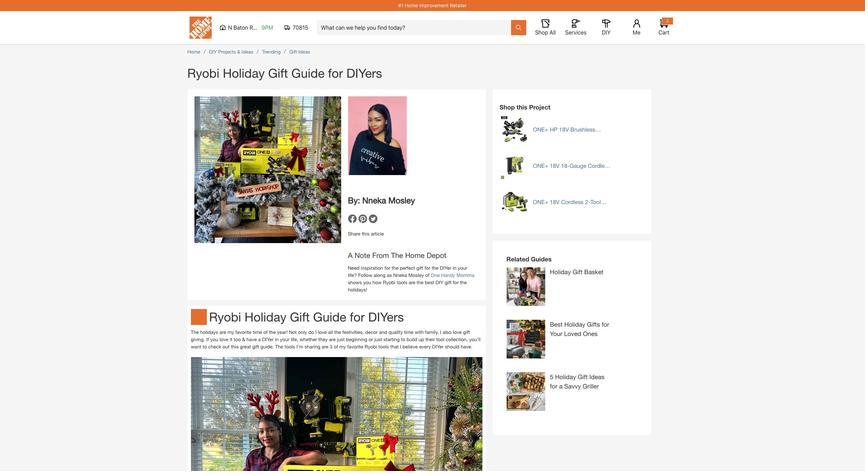 Task type: vqa. For each thing, say whether or not it's contained in the screenshot.
98
no



Task type: locate. For each thing, give the bounding box(es) containing it.
1 vertical spatial diy
[[209, 49, 217, 55]]

1 vertical spatial a woman leaning on a tool bench featuring ryobi products, decorated for the holiday season. image
[[191, 357, 483, 471]]

only
[[298, 329, 307, 335]]

0 vertical spatial nneka
[[363, 196, 386, 205]]

gift ideas
[[290, 49, 310, 55]]

time up build
[[404, 329, 414, 335]]

2
[[667, 18, 669, 24]]

year!
[[277, 329, 288, 335]]

1 horizontal spatial favorite
[[348, 344, 364, 350]]

life,
[[291, 337, 299, 343]]

0 vertical spatial the
[[391, 251, 403, 259]]

1 vertical spatial shop
[[500, 103, 515, 111]]

your down year!
[[280, 337, 290, 343]]

1 horizontal spatial the
[[275, 344, 283, 350]]

diyer up "guide." in the left of the page
[[262, 337, 274, 343]]

1 horizontal spatial a
[[560, 383, 563, 390]]

ideas up griller
[[590, 373, 605, 381]]

1 vertical spatial in
[[275, 337, 279, 343]]

1 vertical spatial a
[[560, 383, 563, 390]]

this left project
[[517, 103, 528, 111]]

0 horizontal spatial nneka
[[363, 196, 386, 205]]

0 vertical spatial favorite
[[236, 329, 252, 335]]

1 horizontal spatial you
[[364, 280, 371, 286]]

What can we help you find today? search field
[[321, 20, 511, 35]]

tools down life, on the bottom
[[285, 344, 295, 350]]

0 horizontal spatial diy
[[209, 49, 217, 55]]

2 horizontal spatial this
[[517, 103, 528, 111]]

2 vertical spatial diy
[[436, 280, 444, 286]]

gift down trending link
[[268, 66, 288, 81]]

to left build
[[401, 337, 406, 343]]

twitter image
[[369, 215, 379, 223]]

5 holiday gift ideas for a savvy griller
[[550, 373, 605, 390]]

home up perfect
[[405, 251, 425, 259]]

1 horizontal spatial just
[[375, 337, 382, 343]]

&
[[237, 49, 240, 55], [242, 337, 245, 343]]

0 vertical spatial diy
[[602, 29, 611, 36]]

0 horizontal spatial this
[[231, 344, 239, 350]]

of up best
[[426, 272, 430, 278]]

nneka up twitter image
[[363, 196, 386, 205]]

0 vertical spatial to
[[401, 337, 406, 343]]

time up 'have'
[[253, 329, 262, 335]]

n baton rouge
[[228, 25, 266, 31]]

baton
[[234, 25, 248, 31]]

in up one handy momma link
[[453, 265, 457, 271]]

a woman leaning on a tool bench featuring ryobi products, decorated for the holiday season. image
[[194, 96, 341, 243], [191, 357, 483, 471]]

one handy momma shows you how ryobi tools are the best diy gift for the holidays!
[[348, 272, 475, 293]]

home right #1
[[405, 2, 418, 8]]

1 horizontal spatial shop
[[536, 29, 549, 36]]

in down year!
[[275, 337, 279, 343]]

0 horizontal spatial in
[[275, 337, 279, 343]]

1 horizontal spatial i
[[400, 344, 402, 350]]

9pm
[[262, 25, 273, 31]]

services button
[[565, 19, 587, 36]]

are left 3
[[322, 344, 329, 350]]

tools down 'starting'
[[379, 344, 389, 350]]

holidays
[[200, 329, 218, 335]]

your inside need inspiration for the perfect gift for the diyer in your life? follow along as nneka mosley of
[[458, 265, 468, 271]]

for inside 5 holiday gift ideas for a savvy griller
[[550, 383, 558, 390]]

holiday up year!
[[245, 310, 287, 325]]

are inside one handy momma shows you how ryobi tools are the best diy gift for the holidays!
[[409, 280, 416, 286]]

0 horizontal spatial i
[[316, 329, 317, 335]]

#1 home improvement retailer
[[399, 2, 467, 8]]

quality
[[389, 329, 403, 335]]

diy inside button
[[602, 29, 611, 36]]

of
[[426, 272, 430, 278], [264, 329, 268, 335], [334, 344, 338, 350]]

it
[[230, 337, 233, 343]]

ideas right projects
[[242, 49, 254, 55]]

nneka down perfect
[[394, 272, 407, 278]]

1 horizontal spatial nneka
[[394, 272, 407, 278]]

0 horizontal spatial a
[[258, 337, 261, 343]]

a inside 5 holiday gift ideas for a savvy griller
[[560, 383, 563, 390]]

you down follow
[[364, 280, 371, 286]]

guide down "gift ideas" link
[[292, 66, 325, 81]]

0 horizontal spatial my
[[228, 329, 234, 335]]

1 horizontal spatial time
[[404, 329, 414, 335]]

shop left all
[[536, 29, 549, 36]]

build
[[407, 337, 418, 343]]

1 horizontal spatial diy
[[436, 280, 444, 286]]

project
[[530, 103, 551, 111]]

0 horizontal spatial your
[[280, 337, 290, 343]]

ryobi inside the holidays are my favorite time of the year! not only do i love all the festivities, decor and quality time with family, i also love gift giving. if you love it too & have a diyer in your life, whether they are just beginning or just starting to build up their tool collection, you'll want to check out this great gift guide. the tools i'm sharing are 3 of my favorite ryobi tools that i believe every diyer should have.
[[365, 344, 377, 350]]

0 vertical spatial a
[[258, 337, 261, 343]]

of right 3
[[334, 344, 338, 350]]

ideas inside 5 holiday gift ideas for a savvy griller
[[590, 373, 605, 381]]

your up momma
[[458, 265, 468, 271]]

should
[[445, 344, 460, 350]]

the up giving.
[[191, 329, 199, 335]]

0 horizontal spatial ideas
[[242, 49, 254, 55]]

one+ 18v 18-gauge cordless airstrike brad nailer (tool only) link
[[533, 162, 613, 176]]

favorite down beginning
[[348, 344, 364, 350]]

0 horizontal spatial just
[[337, 337, 345, 343]]

for inside best holiday gifts for your loved ones
[[602, 321, 610, 328]]

perfect
[[400, 265, 415, 271]]

ideas for diy projects & ideas
[[242, 49, 254, 55]]

want
[[191, 344, 201, 350]]

are up 3
[[329, 337, 336, 343]]

0 vertical spatial my
[[228, 329, 234, 335]]

of inside need inspiration for the perfect gift for the diyer in your life? follow along as nneka mosley of
[[426, 272, 430, 278]]

2 vertical spatial the
[[275, 344, 283, 350]]

0 horizontal spatial favorite
[[236, 329, 252, 335]]

this down too
[[231, 344, 239, 350]]

0 horizontal spatial to
[[203, 344, 207, 350]]

a
[[348, 251, 353, 259]]

holidays!
[[348, 287, 367, 293]]

holiday up the loved
[[565, 321, 586, 328]]

& right projects
[[237, 49, 240, 55]]

holiday
[[223, 66, 265, 81], [550, 268, 571, 276], [245, 310, 287, 325], [565, 321, 586, 328], [556, 373, 577, 381]]

love up collection,
[[453, 329, 462, 335]]

to down if
[[203, 344, 207, 350]]

basket
[[585, 268, 604, 276]]

1 horizontal spatial this
[[362, 231, 370, 237]]

the right all
[[335, 329, 341, 335]]

ideas down 70815
[[299, 49, 310, 55]]

services
[[566, 29, 587, 36]]

in
[[453, 265, 457, 271], [275, 337, 279, 343]]

1 vertical spatial you
[[210, 337, 218, 343]]

you inside the holidays are my favorite time of the year! not only do i love all the festivities, decor and quality time with family, i also love gift giving. if you love it too & have a diyer in your life, whether they are just beginning or just starting to build up their tool collection, you'll want to check out this great gift guide. the tools i'm sharing are 3 of my favorite ryobi tools that i believe every diyer should have.
[[210, 337, 218, 343]]

diy right services
[[602, 29, 611, 36]]

ryobi
[[188, 66, 220, 81], [383, 280, 396, 286], [209, 310, 241, 325], [365, 344, 377, 350]]

holiday gift basket image
[[507, 268, 546, 306]]

0 horizontal spatial shop
[[500, 103, 515, 111]]

you right if
[[210, 337, 218, 343]]

shop inside button
[[536, 29, 549, 36]]

a
[[258, 337, 261, 343], [560, 383, 563, 390]]

0 vertical spatial shop
[[536, 29, 549, 36]]

i right do
[[316, 329, 317, 335]]

the right "guide." in the left of the page
[[275, 344, 283, 350]]

0 horizontal spatial time
[[253, 329, 262, 335]]

0 vertical spatial you
[[364, 280, 371, 286]]

improvement
[[420, 2, 449, 8]]

as
[[387, 272, 392, 278]]

0 horizontal spatial the
[[191, 329, 199, 335]]

tools down need inspiration for the perfect gift for the diyer in your life? follow along as nneka mosley of
[[397, 280, 408, 286]]

this
[[517, 103, 528, 111], [362, 231, 370, 237], [231, 344, 239, 350]]

gifts
[[588, 321, 601, 328]]

love up they
[[318, 329, 327, 335]]

gift down handy
[[445, 280, 452, 286]]

every
[[419, 344, 431, 350]]

0 vertical spatial in
[[453, 265, 457, 271]]

shop this project
[[500, 103, 551, 111]]

i'm
[[297, 344, 303, 350]]

1 vertical spatial my
[[340, 344, 346, 350]]

for inside one handy momma shows you how ryobi tools are the best diy gift for the holidays!
[[453, 280, 459, 286]]

favorite up too
[[236, 329, 252, 335]]

1 vertical spatial nneka
[[394, 272, 407, 278]]

article
[[371, 231, 384, 237]]

ryobi down as
[[383, 280, 396, 286]]

love left it
[[220, 337, 229, 343]]

0 vertical spatial your
[[458, 265, 468, 271]]

sharing
[[305, 344, 321, 350]]

of up "guide." in the left of the page
[[264, 329, 268, 335]]

guide.
[[261, 344, 274, 350]]

ryobi holiday gift guide for diyers down trending link
[[188, 66, 382, 81]]

0 vertical spatial of
[[426, 272, 430, 278]]

my
[[228, 329, 234, 335], [340, 344, 346, 350]]

favorite
[[236, 329, 252, 335], [348, 344, 364, 350]]

shop for shop all
[[536, 29, 549, 36]]

1 horizontal spatial in
[[453, 265, 457, 271]]

gift
[[290, 49, 297, 55], [268, 66, 288, 81], [573, 268, 583, 276], [290, 310, 310, 325], [578, 373, 588, 381]]

trending link
[[262, 49, 281, 55]]

1 vertical spatial this
[[362, 231, 370, 237]]

the left year!
[[269, 329, 276, 335]]

i right that
[[400, 344, 402, 350]]

just right or
[[375, 337, 382, 343]]

beginning
[[346, 337, 368, 343]]

me button
[[626, 19, 648, 36]]

1 vertical spatial guide
[[313, 310, 347, 325]]

just down festivities,
[[337, 337, 345, 343]]

pinterest image
[[359, 215, 369, 223]]

one+ 18v 18-gauge cordless airstrike brad nailer (tool only)
[[533, 162, 613, 176]]

2 horizontal spatial ideas
[[590, 373, 605, 381]]

a left savvy
[[560, 383, 563, 390]]

are down need inspiration for the perfect gift for the diyer in your life? follow along as nneka mosley of
[[409, 280, 416, 286]]

love
[[318, 329, 327, 335], [453, 329, 462, 335], [220, 337, 229, 343]]

1 just from the left
[[337, 337, 345, 343]]

1 vertical spatial the
[[191, 329, 199, 335]]

by:
[[348, 196, 360, 205]]

1 vertical spatial &
[[242, 337, 245, 343]]

holiday down guides
[[550, 268, 571, 276]]

ryobi holiday gift guide for diyers up only
[[209, 310, 404, 325]]

0 vertical spatial diyer
[[440, 265, 452, 271]]

the
[[391, 251, 403, 259], [191, 329, 199, 335], [275, 344, 283, 350]]

0 vertical spatial &
[[237, 49, 240, 55]]

this right the share
[[362, 231, 370, 237]]

tool
[[437, 337, 445, 343]]

ryobi inside one handy momma shows you how ryobi tools are the best diy gift for the holidays!
[[383, 280, 396, 286]]

my up it
[[228, 329, 234, 335]]

diyer down 'tool'
[[432, 344, 444, 350]]

2 vertical spatial of
[[334, 344, 338, 350]]

handy
[[442, 272, 456, 278]]

1 vertical spatial your
[[280, 337, 290, 343]]

2 horizontal spatial diy
[[602, 29, 611, 36]]

2 vertical spatial home
[[405, 251, 425, 259]]

this inside the holidays are my favorite time of the year! not only do i love all the festivities, decor and quality time with family, i also love gift giving. if you love it too & have a diyer in your life, whether they are just beginning or just starting to build up their tool collection, you'll want to check out this great gift guide. the tools i'm sharing are 3 of my favorite ryobi tools that i believe every diyer should have.
[[231, 344, 239, 350]]

i left also
[[440, 329, 442, 335]]

n
[[228, 25, 232, 31]]

2 horizontal spatial tools
[[397, 280, 408, 286]]

diy down one
[[436, 280, 444, 286]]

0 vertical spatial this
[[517, 103, 528, 111]]

diy left projects
[[209, 49, 217, 55]]

2 horizontal spatial of
[[426, 272, 430, 278]]

from
[[373, 251, 389, 259]]

cordless
[[588, 162, 611, 169]]

0 horizontal spatial you
[[210, 337, 218, 343]]

shop
[[536, 29, 549, 36], [500, 103, 515, 111]]

home down the home depot logo on the top of page
[[188, 49, 201, 55]]

1 vertical spatial mosley
[[409, 272, 424, 278]]

how
[[373, 280, 382, 286]]

diyer up handy
[[440, 265, 452, 271]]

the up as
[[392, 265, 399, 271]]

a right 'have'
[[258, 337, 261, 343]]

ideas for 5 holiday gift ideas for a savvy griller
[[590, 373, 605, 381]]

1 vertical spatial home
[[188, 49, 201, 55]]

nneka inside need inspiration for the perfect gift for the diyer in your life? follow along as nneka mosley of
[[394, 272, 407, 278]]

gift down 'have'
[[253, 344, 259, 350]]

holiday up savvy
[[556, 373, 577, 381]]

diy
[[602, 29, 611, 36], [209, 49, 217, 55], [436, 280, 444, 286]]

my right 3
[[340, 344, 346, 350]]

diy button
[[596, 19, 618, 36]]

diy inside one handy momma shows you how ryobi tools are the best diy gift for the holidays!
[[436, 280, 444, 286]]

gift up griller
[[578, 373, 588, 381]]

related guides
[[507, 255, 552, 263]]

ryobi holiday gift guide for diyers
[[188, 66, 382, 81], [209, 310, 404, 325]]

gift up you'll
[[463, 329, 470, 335]]

gift left the basket
[[573, 268, 583, 276]]

& right too
[[242, 337, 245, 343]]

ryobi down or
[[365, 344, 377, 350]]

nneka
[[363, 196, 386, 205], [394, 272, 407, 278]]

the right from
[[391, 251, 403, 259]]

2 vertical spatial this
[[231, 344, 239, 350]]

1 vertical spatial ryobi holiday gift guide for diyers
[[209, 310, 404, 325]]

shop up one+ hp 18v brushless cordless 10 in. sliding compound miter saw kit with 4.0 ah high performance battery and charger image
[[500, 103, 515, 111]]

2 horizontal spatial i
[[440, 329, 442, 335]]

holiday inside 5 holiday gift ideas for a savvy griller
[[556, 373, 577, 381]]

rouge
[[250, 25, 266, 31]]

diy projects & ideas link
[[209, 49, 254, 55]]

best holiday gifts for your loved ones
[[550, 321, 610, 338]]

retailer
[[450, 2, 467, 8]]

5
[[550, 373, 554, 381]]

0 vertical spatial a woman leaning on a tool bench featuring ryobi products, decorated for the holiday season. image
[[194, 96, 341, 243]]

1 horizontal spatial tools
[[379, 344, 389, 350]]

the down momma
[[460, 280, 467, 286]]

1 horizontal spatial &
[[242, 337, 245, 343]]

gift right perfect
[[417, 265, 424, 271]]

a note from the home depot
[[348, 251, 447, 259]]

you
[[364, 280, 371, 286], [210, 337, 218, 343]]

guide up all
[[313, 310, 347, 325]]

1 horizontal spatial your
[[458, 265, 468, 271]]

0 horizontal spatial of
[[264, 329, 268, 335]]



Task type: describe. For each thing, give the bounding box(es) containing it.
griller
[[583, 383, 599, 390]]

(tool
[[586, 170, 598, 176]]

all
[[550, 29, 556, 36]]

that
[[391, 344, 399, 350]]

savvy
[[565, 383, 581, 390]]

in inside need inspiration for the perfect gift for the diyer in your life? follow along as nneka mosley of
[[453, 265, 457, 271]]

holiday inside best holiday gifts for your loved ones
[[565, 321, 586, 328]]

diy projects & ideas
[[209, 49, 254, 55]]

1 horizontal spatial ideas
[[299, 49, 310, 55]]

70815
[[293, 25, 308, 31]]

momma
[[457, 272, 475, 278]]

the holidays are my favorite time of the year! not only do i love all the festivities, decor and quality time with family, i also love gift giving. if you love it too & have a diyer in your life, whether they are just beginning or just starting to build up their tool collection, you'll want to check out this great gift guide. the tools i'm sharing are 3 of my favorite ryobi tools that i believe every diyer should have.
[[191, 329, 481, 350]]

only)
[[600, 170, 613, 176]]

holiday down diy projects & ideas
[[223, 66, 265, 81]]

not
[[289, 329, 297, 335]]

2 vertical spatial diyer
[[432, 344, 444, 350]]

one+ 18v 18-gauge cordless airstrike brad nailer (tool only) image
[[500, 151, 529, 180]]

gift inside need inspiration for the perfect gift for the diyer in your life? follow along as nneka mosley of
[[417, 265, 424, 271]]

one+ hp 18v brushless cordless 10 in. sliding compound miter saw kit with 4.0 ah high performance battery and charger image
[[500, 115, 529, 144]]

diyer inside need inspiration for the perfect gift for the diyer in your life? follow along as nneka mosley of
[[440, 265, 452, 271]]

by: nneka mosley link
[[348, 182, 415, 215]]

festivities,
[[343, 329, 364, 335]]

0 horizontal spatial love
[[220, 337, 229, 343]]

home link
[[188, 49, 201, 55]]

best
[[550, 321, 563, 328]]

by: nneka mosley
[[348, 196, 415, 205]]

the left best
[[417, 280, 424, 286]]

1 vertical spatial to
[[203, 344, 207, 350]]

decor
[[366, 329, 378, 335]]

0 vertical spatial mosley
[[389, 196, 415, 205]]

gift right trending
[[290, 49, 297, 55]]

and
[[379, 329, 387, 335]]

0 vertical spatial home
[[405, 2, 418, 8]]

depot
[[427, 251, 447, 259]]

mosley inside need inspiration for the perfect gift for the diyer in your life? follow along as nneka mosley of
[[409, 272, 424, 278]]

in inside the holidays are my favorite time of the year! not only do i love all the festivities, decor and quality time with family, i also love gift giving. if you love it too & have a diyer in your life, whether they are just beginning or just starting to build up their tool collection, you'll want to check out this great gift guide. the tools i'm sharing are 3 of my favorite ryobi tools that i believe every diyer should have.
[[275, 337, 279, 343]]

nailer
[[570, 170, 585, 176]]

or
[[369, 337, 373, 343]]

cart 2
[[659, 18, 670, 36]]

your inside the holidays are my favorite time of the year! not only do i love all the festivities, decor and quality time with family, i also love gift giving. if you love it too & have a diyer in your life, whether they are just beginning or just starting to build up their tool collection, you'll want to check out this great gift guide. the tools i'm sharing are 3 of my favorite ryobi tools that i believe every diyer should have.
[[280, 337, 290, 343]]

family,
[[425, 329, 439, 335]]

need inspiration for the perfect gift for the diyer in your life? follow along as nneka mosley of
[[348, 265, 468, 278]]

one
[[431, 272, 440, 278]]

0 vertical spatial ryobi holiday gift guide for diyers
[[188, 66, 382, 81]]

guides
[[531, 255, 552, 263]]

contributorimage image
[[348, 96, 407, 175]]

best holiday gifts for your loved ones image
[[507, 320, 546, 359]]

up
[[419, 337, 424, 343]]

holiday inside holiday gift basket link
[[550, 268, 571, 276]]

diy for diy projects & ideas
[[209, 49, 217, 55]]

if
[[206, 337, 209, 343]]

airstrike
[[533, 170, 555, 176]]

along
[[374, 272, 386, 278]]

their
[[426, 337, 435, 343]]

gift inside one handy momma shows you how ryobi tools are the best diy gift for the holidays!
[[445, 280, 452, 286]]

ryobi up "holidays"
[[209, 310, 241, 325]]

this for share
[[362, 231, 370, 237]]

0 horizontal spatial tools
[[285, 344, 295, 350]]

also
[[443, 329, 452, 335]]

ones
[[583, 330, 598, 338]]

are right "holidays"
[[220, 329, 226, 335]]

tools inside one handy momma shows you how ryobi tools are the best diy gift for the holidays!
[[397, 280, 408, 286]]

5 holiday gift ideas for a savvy griller image
[[507, 373, 546, 411]]

me
[[633, 29, 641, 36]]

1 time from the left
[[253, 329, 262, 335]]

1 vertical spatial of
[[264, 329, 268, 335]]

facebook image
[[348, 215, 359, 223]]

gift inside 5 holiday gift ideas for a savvy griller
[[578, 373, 588, 381]]

holiday gift basket link
[[507, 268, 611, 313]]

0 horizontal spatial &
[[237, 49, 240, 55]]

believe
[[403, 344, 418, 350]]

2 horizontal spatial the
[[391, 251, 403, 259]]

2 horizontal spatial love
[[453, 329, 462, 335]]

gift ideas link
[[290, 49, 310, 55]]

the home depot logo image
[[190, 17, 212, 39]]

one+
[[533, 162, 549, 169]]

0 vertical spatial diyers
[[347, 66, 382, 81]]

best
[[425, 280, 435, 286]]

gift up only
[[290, 310, 310, 325]]

have
[[247, 337, 257, 343]]

diy for diy
[[602, 29, 611, 36]]

2 just from the left
[[375, 337, 382, 343]]

you'll
[[470, 337, 481, 343]]

5 holiday gift ideas for a savvy griller link
[[507, 373, 611, 418]]

1 horizontal spatial of
[[334, 344, 338, 350]]

related
[[507, 255, 530, 263]]

note
[[355, 251, 371, 259]]

with
[[415, 329, 424, 335]]

18v
[[550, 162, 560, 169]]

best holiday gifts for your loved ones link
[[507, 320, 611, 366]]

your
[[550, 330, 563, 338]]

brad
[[556, 170, 569, 176]]

one+ 18v cordless 2-tool combo kit with drill/driver, impact driver, (2) 1.5 ah batteries, and charger image
[[500, 187, 529, 217]]

cart
[[659, 29, 670, 36]]

shows
[[348, 280, 362, 286]]

1 horizontal spatial my
[[340, 344, 346, 350]]

too
[[234, 337, 241, 343]]

follow
[[358, 272, 373, 278]]

1 vertical spatial diyer
[[262, 337, 274, 343]]

0 vertical spatial guide
[[292, 66, 325, 81]]

starting
[[384, 337, 400, 343]]

collection,
[[446, 337, 468, 343]]

this for shop
[[517, 103, 528, 111]]

a inside the holidays are my favorite time of the year! not only do i love all the festivities, decor and quality time with family, i also love gift giving. if you love it too & have a diyer in your life, whether they are just beginning or just starting to build up their tool collection, you'll want to check out this great gift guide. the tools i'm sharing are 3 of my favorite ryobi tools that i believe every diyer should have.
[[258, 337, 261, 343]]

share
[[348, 231, 361, 237]]

trending
[[262, 49, 281, 55]]

check
[[208, 344, 221, 350]]

& inside the holidays are my favorite time of the year! not only do i love all the festivities, decor and quality time with family, i also love gift giving. if you love it too & have a diyer in your life, whether they are just beginning or just starting to build up their tool collection, you'll want to check out this great gift guide. the tools i'm sharing are 3 of my favorite ryobi tools that i believe every diyer should have.
[[242, 337, 245, 343]]

#1
[[399, 2, 404, 8]]

ryobi down the home link
[[188, 66, 220, 81]]

out
[[223, 344, 230, 350]]

shop all button
[[535, 19, 557, 36]]

shop for shop this project
[[500, 103, 515, 111]]

you inside one handy momma shows you how ryobi tools are the best diy gift for the holidays!
[[364, 280, 371, 286]]

loved
[[565, 330, 582, 338]]

2 time from the left
[[404, 329, 414, 335]]

projects
[[218, 49, 236, 55]]

the up one
[[432, 265, 439, 271]]

whether
[[300, 337, 317, 343]]

1 horizontal spatial to
[[401, 337, 406, 343]]

all
[[328, 329, 333, 335]]

3
[[330, 344, 333, 350]]

18-
[[562, 162, 570, 169]]

1 vertical spatial diyers
[[368, 310, 404, 325]]

1 vertical spatial favorite
[[348, 344, 364, 350]]

1 horizontal spatial love
[[318, 329, 327, 335]]



